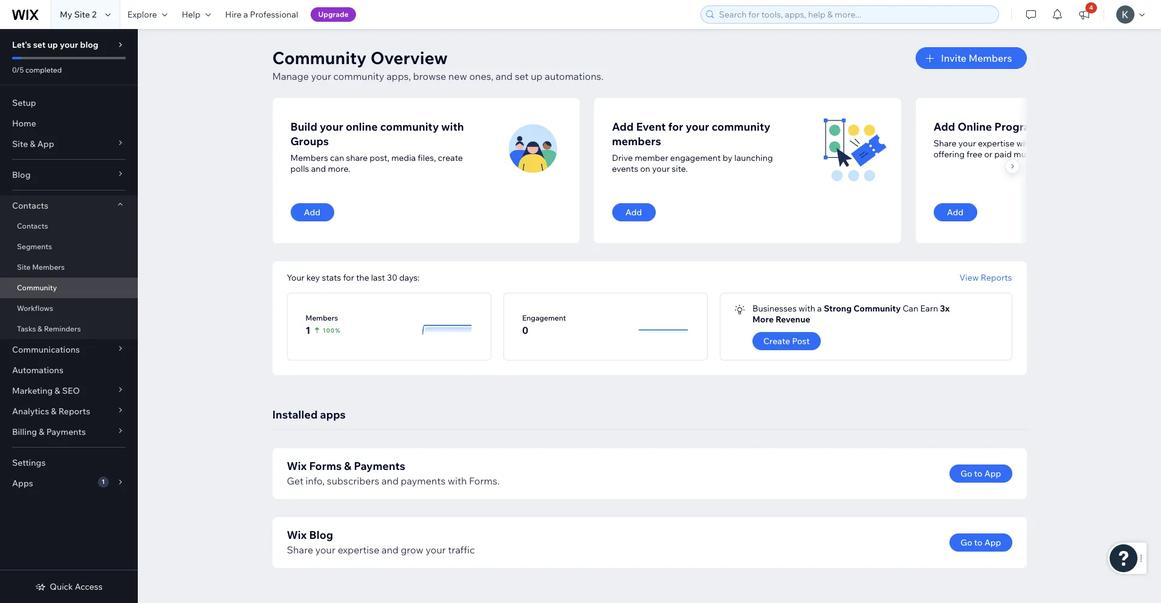 Task type: vqa. For each thing, say whether or not it's contained in the screenshot.
Google
no



Task type: describe. For each thing, give the bounding box(es) containing it.
your inside sidebar element
[[60, 39, 78, 50]]

build
[[291, 120, 317, 134]]

on
[[641, 163, 651, 174]]

to for your
[[975, 537, 983, 548]]

members inside sidebar element
[[32, 263, 65, 272]]

contacts button
[[0, 195, 138, 216]]

community inside the build your online community with groups members can share post, media files, create polls and more.
[[380, 120, 439, 134]]

4
[[1090, 4, 1094, 11]]

expertise inside "add online programs app share your expertise with a wide audience by offering free or paid multi-step programs."
[[979, 138, 1015, 149]]

your
[[287, 272, 305, 283]]

set inside community overview manage your community apps, browse new ones, and set up automations.
[[515, 70, 529, 82]]

site.
[[672, 163, 688, 174]]

wix for wix blog
[[287, 528, 307, 542]]

and inside community overview manage your community apps, browse new ones, and set up automations.
[[496, 70, 513, 82]]

segments link
[[0, 236, 138, 257]]

your inside "add online programs app share your expertise with a wide audience by offering free or paid multi-step programs."
[[959, 138, 977, 149]]

go to app button for your
[[950, 533, 1013, 552]]

polls
[[291, 163, 309, 174]]

seo
[[62, 385, 80, 396]]

quick access
[[50, 581, 103, 592]]

app for go to app button related to payments
[[985, 468, 1002, 479]]

30
[[387, 272, 398, 283]]

billing
[[12, 426, 37, 437]]

invite members
[[942, 52, 1013, 64]]

billing & payments button
[[0, 422, 138, 442]]

wix for wix forms & payments
[[287, 459, 307, 473]]

my site 2
[[60, 9, 97, 20]]

businesses with a strong community can earn
[[753, 303, 941, 314]]

& for marketing
[[55, 385, 60, 396]]

communications
[[12, 344, 80, 355]]

1 for members
[[306, 324, 311, 336]]

add for community
[[626, 207, 642, 218]]

subscribers
[[327, 475, 380, 487]]

marketing & seo
[[12, 385, 80, 396]]

0/5
[[12, 65, 24, 74]]

site for site members
[[17, 263, 31, 272]]

completed
[[25, 65, 62, 74]]

wix forms & payments get info, subscribers and payments with forms.
[[287, 459, 500, 487]]

invite
[[942, 52, 967, 64]]

wide
[[1042, 138, 1061, 149]]

site for site & app
[[12, 139, 28, 149]]

post
[[793, 336, 810, 347]]

quick access button
[[35, 581, 103, 592]]

blog inside popup button
[[12, 169, 31, 180]]

launching
[[735, 152, 773, 163]]

add button for your
[[934, 203, 978, 221]]

blog
[[80, 39, 98, 50]]

set inside sidebar element
[[33, 39, 46, 50]]

upgrade
[[318, 10, 349, 19]]

members
[[612, 134, 662, 148]]

hire a professional link
[[218, 0, 306, 29]]

site members
[[17, 263, 65, 272]]

engagement
[[671, 152, 721, 163]]

go to app button for payments
[[950, 465, 1013, 483]]

new
[[449, 70, 467, 82]]

members inside button
[[969, 52, 1013, 64]]

setup
[[12, 97, 36, 108]]

help button
[[175, 0, 218, 29]]

& for tasks
[[38, 324, 42, 333]]

& for site
[[30, 139, 35, 149]]

4 button
[[1072, 0, 1098, 29]]

event
[[637, 120, 666, 134]]

with inside wix forms & payments get info, subscribers and payments with forms.
[[448, 475, 467, 487]]

free
[[967, 149, 983, 160]]

last
[[371, 272, 385, 283]]

add button for members
[[612, 203, 656, 221]]

installed apps
[[272, 408, 346, 422]]

add inside "add online programs app share your expertise with a wide audience by offering free or paid multi-step programs."
[[934, 120, 956, 134]]

browse
[[413, 70, 447, 82]]

your inside community overview manage your community apps, browse new ones, and set up automations.
[[311, 70, 331, 82]]

apps
[[320, 408, 346, 422]]

hire
[[225, 9, 242, 20]]

to for payments
[[975, 468, 983, 479]]

marketing & seo button
[[0, 380, 138, 401]]

programs
[[995, 120, 1046, 134]]

reports inside popup button
[[58, 406, 90, 417]]

tasks
[[17, 324, 36, 333]]

offering
[[934, 149, 965, 160]]

2 horizontal spatial community
[[854, 303, 901, 314]]

community for add
[[712, 120, 771, 134]]

analytics & reports
[[12, 406, 90, 417]]

workflows
[[17, 304, 53, 313]]

contacts link
[[0, 216, 138, 236]]

tasks & reminders
[[17, 324, 81, 333]]

& for billing
[[39, 426, 44, 437]]

strong
[[824, 303, 852, 314]]

or
[[985, 149, 993, 160]]

2 vertical spatial a
[[818, 303, 822, 314]]

home link
[[0, 113, 138, 134]]

create post button
[[753, 332, 821, 350]]

earn
[[921, 303, 939, 314]]

share
[[346, 152, 368, 163]]

programs.
[[1056, 149, 1097, 160]]

0
[[523, 324, 529, 336]]

apps,
[[387, 70, 411, 82]]

by inside add event for your community members drive member engagement by launching events on your site.
[[723, 152, 733, 163]]

1 for apps
[[102, 478, 105, 486]]

segments
[[17, 242, 52, 251]]

1 vertical spatial for
[[343, 272, 354, 283]]

events
[[612, 163, 639, 174]]

a inside "add online programs app share your expertise with a wide audience by offering free or paid multi-step programs."
[[1036, 138, 1040, 149]]

go for payments
[[961, 468, 973, 479]]

payments inside wix forms & payments get info, subscribers and payments with forms.
[[354, 459, 406, 473]]

3x
[[941, 303, 950, 314]]

share inside wix blog share your expertise and grow your traffic
[[287, 544, 313, 556]]

a inside hire a professional link
[[244, 9, 248, 20]]

wix blog share your expertise and grow your traffic
[[287, 528, 475, 556]]

blog button
[[0, 165, 138, 185]]

online
[[346, 120, 378, 134]]

upgrade button
[[311, 7, 356, 22]]



Task type: locate. For each thing, give the bounding box(es) containing it.
1 vertical spatial site
[[12, 139, 28, 149]]

add for with
[[304, 207, 321, 218]]

up inside sidebar element
[[47, 39, 58, 50]]

1 vertical spatial a
[[1036, 138, 1040, 149]]

your key stats for the last 30 days:
[[287, 272, 420, 283]]

1 vertical spatial reports
[[58, 406, 90, 417]]

get
[[287, 475, 304, 487]]

site inside dropdown button
[[12, 139, 28, 149]]

tasks & reminders link
[[0, 319, 138, 339]]

1 vertical spatial 1
[[102, 478, 105, 486]]

0 vertical spatial site
[[74, 9, 90, 20]]

add up members
[[612, 120, 634, 134]]

0 vertical spatial set
[[33, 39, 46, 50]]

0 horizontal spatial blog
[[12, 169, 31, 180]]

grow
[[401, 544, 424, 556]]

1 left 100%
[[306, 324, 311, 336]]

up
[[47, 39, 58, 50], [531, 70, 543, 82]]

and right polls
[[311, 163, 326, 174]]

app inside "add online programs app share your expertise with a wide audience by offering free or paid multi-step programs."
[[1048, 120, 1070, 134]]

0 horizontal spatial expertise
[[338, 544, 380, 556]]

wix inside wix blog share your expertise and grow your traffic
[[287, 528, 307, 542]]

0 horizontal spatial reports
[[58, 406, 90, 417]]

app
[[1048, 120, 1070, 134], [37, 139, 54, 149], [985, 468, 1002, 479], [985, 537, 1002, 548]]

audience
[[1063, 138, 1099, 149]]

add down the "events"
[[626, 207, 642, 218]]

members right invite
[[969, 52, 1013, 64]]

2 add button from the left
[[612, 203, 656, 221]]

key
[[307, 272, 320, 283]]

1 horizontal spatial a
[[818, 303, 822, 314]]

with left strong
[[799, 303, 816, 314]]

1 vertical spatial go to app
[[961, 537, 1002, 548]]

analytics & reports button
[[0, 401, 138, 422]]

0 vertical spatial go to app button
[[950, 465, 1013, 483]]

1 vertical spatial to
[[975, 537, 983, 548]]

community up manage
[[272, 47, 367, 68]]

site down segments
[[17, 263, 31, 272]]

& right tasks
[[38, 324, 42, 333]]

0 vertical spatial blog
[[12, 169, 31, 180]]

settings link
[[0, 452, 138, 473]]

by inside "add online programs app share your expertise with a wide audience by offering free or paid multi-step programs."
[[1101, 138, 1111, 149]]

community left "apps,"
[[334, 70, 385, 82]]

blog inside wix blog share your expertise and grow your traffic
[[309, 528, 333, 542]]

members up 100%
[[306, 313, 338, 322]]

wix inside wix forms & payments get info, subscribers and payments with forms.
[[287, 459, 307, 473]]

1 vertical spatial expertise
[[338, 544, 380, 556]]

contacts for contacts dropdown button in the top of the page
[[12, 200, 48, 211]]

add button down the "events"
[[612, 203, 656, 221]]

0 vertical spatial up
[[47, 39, 58, 50]]

Search for tools, apps, help & more... field
[[716, 6, 996, 23]]

with up create
[[442, 120, 464, 134]]

go to app for payments
[[961, 468, 1002, 479]]

share inside "add online programs app share your expertise with a wide audience by offering free or paid multi-step programs."
[[934, 138, 957, 149]]

go to app button
[[950, 465, 1013, 483], [950, 533, 1013, 552]]

by right the audience
[[1101, 138, 1111, 149]]

community inside community overview manage your community apps, browse new ones, and set up automations.
[[334, 70, 385, 82]]

100%
[[323, 326, 341, 334]]

add button down polls
[[291, 203, 334, 221]]

1 horizontal spatial expertise
[[979, 138, 1015, 149]]

1 inside sidebar element
[[102, 478, 105, 486]]

sidebar element
[[0, 29, 138, 603]]

invite members button
[[916, 47, 1027, 69]]

1 go to app from the top
[[961, 468, 1002, 479]]

0 vertical spatial go
[[961, 468, 973, 479]]

3x more revenue
[[753, 303, 950, 325]]

2
[[92, 9, 97, 20]]

1 vertical spatial up
[[531, 70, 543, 82]]

1 wix from the top
[[287, 459, 307, 473]]

can
[[903, 303, 919, 314]]

contacts for contacts link
[[17, 221, 48, 230]]

expertise left grow
[[338, 544, 380, 556]]

media
[[392, 152, 416, 163]]

site & app
[[12, 139, 54, 149]]

app for site & app dropdown button
[[37, 139, 54, 149]]

1 vertical spatial community
[[17, 283, 57, 292]]

0 horizontal spatial payments
[[46, 426, 86, 437]]

community link
[[0, 278, 138, 298]]

your inside the build your online community with groups members can share post, media files, create polls and more.
[[320, 120, 343, 134]]

contacts
[[12, 200, 48, 211], [17, 221, 48, 230]]

app inside site & app dropdown button
[[37, 139, 54, 149]]

post,
[[370, 152, 390, 163]]

automations.
[[545, 70, 604, 82]]

create
[[438, 152, 463, 163]]

step
[[1037, 149, 1055, 160]]

up left automations.
[[531, 70, 543, 82]]

community up workflows
[[17, 283, 57, 292]]

1 horizontal spatial share
[[934, 138, 957, 149]]

0 horizontal spatial share
[[287, 544, 313, 556]]

& up subscribers
[[344, 459, 352, 473]]

community inside add event for your community members drive member engagement by launching events on your site.
[[712, 120, 771, 134]]

1 horizontal spatial for
[[669, 120, 684, 134]]

0 vertical spatial share
[[934, 138, 957, 149]]

0 vertical spatial go to app
[[961, 468, 1002, 479]]

wix up get at left bottom
[[287, 459, 307, 473]]

community up media
[[380, 120, 439, 134]]

1 horizontal spatial reports
[[981, 272, 1013, 283]]

up up completed
[[47, 39, 58, 50]]

0 horizontal spatial up
[[47, 39, 58, 50]]

0 horizontal spatial add button
[[291, 203, 334, 221]]

1 horizontal spatial by
[[1101, 138, 1111, 149]]

0 vertical spatial by
[[1101, 138, 1111, 149]]

paid
[[995, 149, 1012, 160]]

2 to from the top
[[975, 537, 983, 548]]

1 down settings link
[[102, 478, 105, 486]]

1 horizontal spatial payments
[[354, 459, 406, 473]]

payments
[[46, 426, 86, 437], [354, 459, 406, 473]]

community left "can"
[[854, 303, 901, 314]]

businesses
[[753, 303, 797, 314]]

a left strong
[[818, 303, 822, 314]]

payments
[[401, 475, 446, 487]]

add for share
[[948, 207, 964, 218]]

& for analytics
[[51, 406, 57, 417]]

hire a professional
[[225, 9, 298, 20]]

create
[[764, 336, 791, 347]]

blog down info, in the bottom left of the page
[[309, 528, 333, 542]]

app for your's go to app button
[[985, 537, 1002, 548]]

go for your
[[961, 537, 973, 548]]

reports
[[981, 272, 1013, 283], [58, 406, 90, 417]]

marketing
[[12, 385, 53, 396]]

payments down analytics & reports popup button
[[46, 426, 86, 437]]

2 wix from the top
[[287, 528, 307, 542]]

1 go to app button from the top
[[950, 465, 1013, 483]]

1 horizontal spatial up
[[531, 70, 543, 82]]

payments up subscribers
[[354, 459, 406, 473]]

multi-
[[1014, 149, 1037, 160]]

2 horizontal spatial a
[[1036, 138, 1040, 149]]

with down programs
[[1017, 138, 1034, 149]]

1 horizontal spatial blog
[[309, 528, 333, 542]]

add online programs app share your expertise with a wide audience by offering free or paid multi-step programs.
[[934, 120, 1111, 160]]

1 horizontal spatial community
[[272, 47, 367, 68]]

community
[[334, 70, 385, 82], [380, 120, 439, 134], [712, 120, 771, 134]]

0 vertical spatial reports
[[981, 272, 1013, 283]]

groups
[[291, 134, 329, 148]]

add button for groups
[[291, 203, 334, 221]]

member
[[635, 152, 669, 163]]

1 add button from the left
[[291, 203, 334, 221]]

set right ones,
[[515, 70, 529, 82]]

community for community
[[334, 70, 385, 82]]

community for community
[[17, 283, 57, 292]]

wix
[[287, 459, 307, 473], [287, 528, 307, 542]]

professional
[[250, 9, 298, 20]]

my
[[60, 9, 72, 20]]

set right let's
[[33, 39, 46, 50]]

online
[[958, 120, 993, 134]]

0 vertical spatial wix
[[287, 459, 307, 473]]

info,
[[306, 475, 325, 487]]

wix down get at left bottom
[[287, 528, 307, 542]]

let's
[[12, 39, 31, 50]]

members down groups
[[291, 152, 328, 163]]

access
[[75, 581, 103, 592]]

1 vertical spatial go to app button
[[950, 533, 1013, 552]]

0 horizontal spatial 1
[[102, 478, 105, 486]]

files,
[[418, 152, 436, 163]]

add event for your community members drive member engagement by launching events on your site.
[[612, 120, 773, 174]]

& left seo
[[55, 385, 60, 396]]

site left 2 in the left top of the page
[[74, 9, 90, 20]]

view
[[960, 272, 980, 283]]

communications button
[[0, 339, 138, 360]]

reports right view
[[981, 272, 1013, 283]]

analytics
[[12, 406, 49, 417]]

help
[[182, 9, 201, 20]]

0 vertical spatial contacts
[[12, 200, 48, 211]]

contacts inside dropdown button
[[12, 200, 48, 211]]

explore
[[127, 9, 157, 20]]

create post
[[764, 336, 810, 347]]

go to app for your
[[961, 537, 1002, 548]]

1 vertical spatial contacts
[[17, 221, 48, 230]]

3 add button from the left
[[934, 203, 978, 221]]

1 horizontal spatial 1
[[306, 324, 311, 336]]

forms
[[309, 459, 342, 473]]

add button down offering
[[934, 203, 978, 221]]

go
[[961, 468, 973, 479], [961, 537, 973, 548]]

2 go from the top
[[961, 537, 973, 548]]

for inside add event for your community members drive member engagement by launching events on your site.
[[669, 120, 684, 134]]

0 vertical spatial for
[[669, 120, 684, 134]]

2 go to app button from the top
[[950, 533, 1013, 552]]

home
[[12, 118, 36, 129]]

0 horizontal spatial by
[[723, 152, 733, 163]]

community up launching
[[712, 120, 771, 134]]

more.
[[328, 163, 351, 174]]

1 vertical spatial set
[[515, 70, 529, 82]]

0 vertical spatial a
[[244, 9, 248, 20]]

& up billing & payments
[[51, 406, 57, 417]]

and inside the build your online community with groups members can share post, media files, create polls and more.
[[311, 163, 326, 174]]

add down polls
[[304, 207, 321, 218]]

overview
[[371, 47, 448, 68]]

& inside wix forms & payments get info, subscribers and payments with forms.
[[344, 459, 352, 473]]

site & app button
[[0, 134, 138, 154]]

add
[[612, 120, 634, 134], [934, 120, 956, 134], [304, 207, 321, 218], [626, 207, 642, 218], [948, 207, 964, 218]]

& down the home
[[30, 139, 35, 149]]

and left payments
[[382, 475, 399, 487]]

0 vertical spatial to
[[975, 468, 983, 479]]

0/5 completed
[[12, 65, 62, 74]]

1 vertical spatial blog
[[309, 528, 333, 542]]

days:
[[400, 272, 420, 283]]

your
[[60, 39, 78, 50], [311, 70, 331, 82], [320, 120, 343, 134], [686, 120, 710, 134], [959, 138, 977, 149], [653, 163, 670, 174], [316, 544, 336, 556], [426, 544, 446, 556]]

list
[[272, 98, 1162, 243]]

community overview manage your community apps, browse new ones, and set up automations.
[[272, 47, 604, 82]]

1 horizontal spatial add button
[[612, 203, 656, 221]]

2 vertical spatial site
[[17, 263, 31, 272]]

go to app
[[961, 468, 1002, 479], [961, 537, 1002, 548]]

1 vertical spatial wix
[[287, 528, 307, 542]]

and right ones,
[[496, 70, 513, 82]]

1 horizontal spatial set
[[515, 70, 529, 82]]

site down the home
[[12, 139, 28, 149]]

1 go from the top
[[961, 468, 973, 479]]

up inside community overview manage your community apps, browse new ones, and set up automations.
[[531, 70, 543, 82]]

by left launching
[[723, 152, 733, 163]]

0 vertical spatial payments
[[46, 426, 86, 437]]

to
[[975, 468, 983, 479], [975, 537, 983, 548]]

community inside community overview manage your community apps, browse new ones, and set up automations.
[[272, 47, 367, 68]]

members down segments
[[32, 263, 65, 272]]

expertise down online
[[979, 138, 1015, 149]]

0 horizontal spatial set
[[33, 39, 46, 50]]

1 vertical spatial by
[[723, 152, 733, 163]]

2 vertical spatial community
[[854, 303, 901, 314]]

and left grow
[[382, 544, 399, 556]]

blog
[[12, 169, 31, 180], [309, 528, 333, 542]]

0 horizontal spatial community
[[17, 283, 57, 292]]

1 vertical spatial go
[[961, 537, 973, 548]]

reports down seo
[[58, 406, 90, 417]]

add inside add event for your community members drive member engagement by launching events on your site.
[[612, 120, 634, 134]]

community inside sidebar element
[[17, 283, 57, 292]]

with inside "add online programs app share your expertise with a wide audience by offering free or paid multi-step programs."
[[1017, 138, 1034, 149]]

2 go to app from the top
[[961, 537, 1002, 548]]

and inside wix blog share your expertise and grow your traffic
[[382, 544, 399, 556]]

engagement
[[523, 313, 566, 322]]

for left the
[[343, 272, 354, 283]]

0 horizontal spatial for
[[343, 272, 354, 283]]

list containing build your online community with groups
[[272, 98, 1162, 243]]

with inside the build your online community with groups members can share post, media files, create polls and more.
[[442, 120, 464, 134]]

a left wide
[[1036, 138, 1040, 149]]

expertise inside wix blog share your expertise and grow your traffic
[[338, 544, 380, 556]]

with left forms.
[[448, 475, 467, 487]]

0 vertical spatial 1
[[306, 324, 311, 336]]

revenue
[[776, 314, 811, 325]]

site members link
[[0, 257, 138, 278]]

add button
[[291, 203, 334, 221], [612, 203, 656, 221], [934, 203, 978, 221]]

1 vertical spatial payments
[[354, 459, 406, 473]]

payments inside dropdown button
[[46, 426, 86, 437]]

community for community overview manage your community apps, browse new ones, and set up automations.
[[272, 47, 367, 68]]

0 horizontal spatial a
[[244, 9, 248, 20]]

0 vertical spatial community
[[272, 47, 367, 68]]

add down offering
[[948, 207, 964, 218]]

2 horizontal spatial add button
[[934, 203, 978, 221]]

automations link
[[0, 360, 138, 380]]

1 to from the top
[[975, 468, 983, 479]]

reminders
[[44, 324, 81, 333]]

traffic
[[448, 544, 475, 556]]

for right "event"
[[669, 120, 684, 134]]

blog down site & app
[[12, 169, 31, 180]]

a right the hire
[[244, 9, 248, 20]]

& right billing at the bottom left
[[39, 426, 44, 437]]

members inside the build your online community with groups members can share post, media files, create polls and more.
[[291, 152, 328, 163]]

0 vertical spatial expertise
[[979, 138, 1015, 149]]

by
[[1101, 138, 1111, 149], [723, 152, 733, 163]]

add up offering
[[934, 120, 956, 134]]

forms.
[[469, 475, 500, 487]]

and inside wix forms & payments get info, subscribers and payments with forms.
[[382, 475, 399, 487]]

1 vertical spatial share
[[287, 544, 313, 556]]



